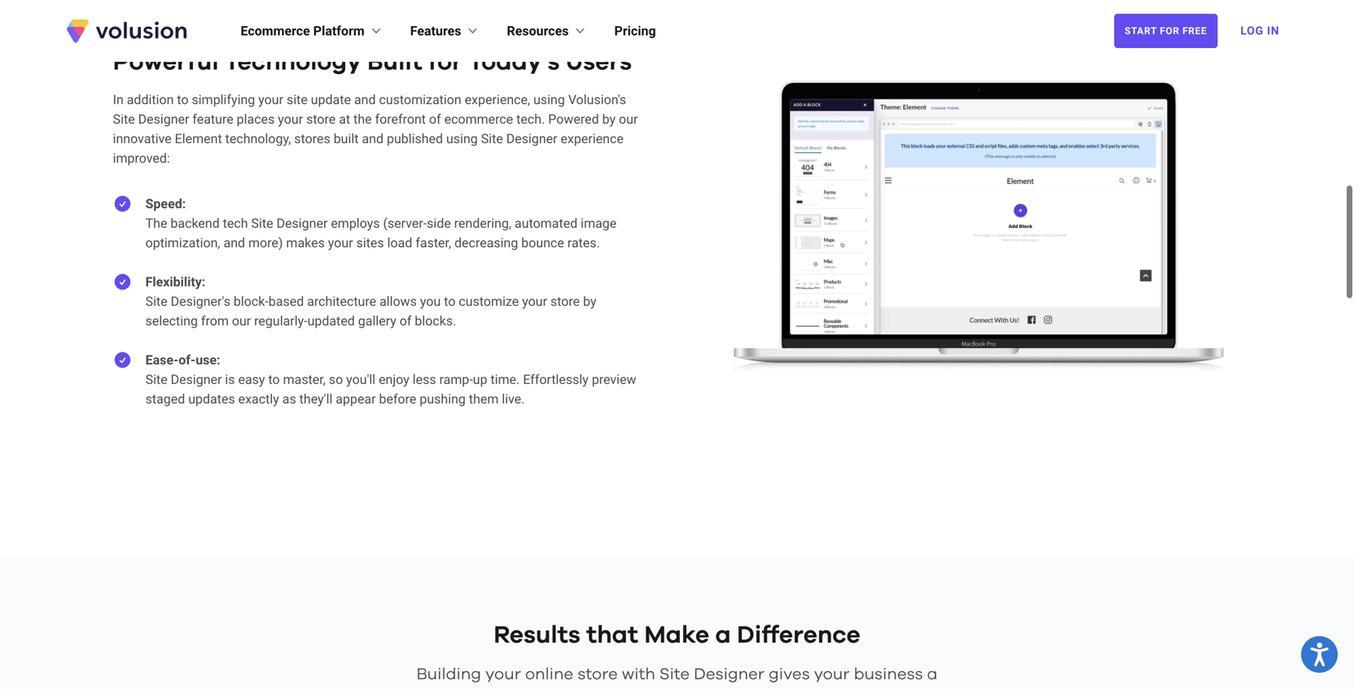 Task type: locate. For each thing, give the bounding box(es) containing it.
site down ease-
[[145, 372, 167, 388]]

a right business
[[927, 667, 938, 683]]

stores
[[294, 131, 330, 147]]

forefront
[[375, 112, 426, 127]]

by down volusion's
[[602, 112, 616, 127]]

to right easy
[[268, 372, 280, 388]]

of inside flexibility: site designer's block-based architecture allows you to customize your store by selecting from our regularly-updated gallery of blocks.
[[400, 313, 412, 329]]

0 horizontal spatial a
[[527, 690, 537, 690]]

0 vertical spatial store
[[306, 112, 336, 127]]

1 vertical spatial of
[[400, 313, 412, 329]]

a
[[715, 624, 731, 648], [927, 667, 938, 683], [527, 690, 537, 690]]

of down allows
[[400, 313, 412, 329]]

0 horizontal spatial our
[[232, 313, 251, 329]]

store up stores
[[306, 112, 336, 127]]

gallery
[[358, 313, 396, 329]]

0 vertical spatial of
[[429, 112, 441, 127]]

using
[[533, 92, 565, 107], [446, 131, 478, 147]]

log in link
[[1231, 13, 1289, 49]]

for
[[1160, 25, 1180, 37]]

and down 'the' in the left of the page
[[362, 131, 383, 147]]

of inside building your online store with site designer gives your business a fresh start on a platform backed by years of research and testing
[[750, 690, 765, 690]]

designer up makes
[[276, 216, 328, 231]]

simplifying
[[192, 92, 255, 107]]

2 vertical spatial store
[[577, 667, 618, 683]]

results
[[494, 624, 580, 648]]

your
[[258, 92, 283, 107], [278, 112, 303, 127], [328, 235, 353, 251], [522, 294, 547, 309], [485, 667, 521, 683], [814, 667, 850, 683]]

1 horizontal spatial our
[[619, 112, 638, 127]]

technology,
[[225, 131, 291, 147]]

your up places
[[258, 92, 283, 107]]

blocks.
[[415, 313, 456, 329]]

to right you
[[444, 294, 455, 309]]

time.
[[491, 372, 520, 388]]

addition
[[127, 92, 174, 107]]

1 vertical spatial our
[[232, 313, 251, 329]]

designer
[[138, 112, 189, 127], [506, 131, 557, 147], [276, 216, 328, 231], [171, 372, 222, 388], [694, 667, 765, 683]]

our down volusion's
[[619, 112, 638, 127]]

1 vertical spatial store
[[550, 294, 580, 309]]

0 vertical spatial a
[[715, 624, 731, 648]]

0 vertical spatial our
[[619, 112, 638, 127]]

of inside "in addition to simplifying your site update and customization experience, using volusion's site designer feature places your store at the forefront of ecommerce tech. powered by our innovative element technology, stores built and published using site designer experience improved:"
[[429, 112, 441, 127]]

exactly
[[238, 392, 279, 407]]

and up 'the' in the left of the page
[[354, 92, 376, 107]]

designer inside the speed: the backend tech site designer employs (server-side rendering, automated image optimization, and more) makes your sites load faster, decreasing bounce rates.
[[276, 216, 328, 231]]

less
[[413, 372, 436, 388]]

1 vertical spatial using
[[446, 131, 478, 147]]

1 vertical spatial to
[[444, 294, 455, 309]]

using down ecommerce
[[446, 131, 478, 147]]

to right addition
[[177, 92, 189, 107]]

site up more)
[[251, 216, 273, 231]]

store inside flexibility: site designer's block-based architecture allows you to customize your store by selecting from our regularly-updated gallery of blocks.
[[550, 294, 580, 309]]

0 vertical spatial to
[[177, 92, 189, 107]]

2 vertical spatial by
[[678, 690, 698, 690]]

from
[[201, 313, 229, 329]]

gives
[[769, 667, 810, 683]]

a right on
[[527, 690, 537, 690]]

decreasing
[[454, 235, 518, 251]]

make
[[644, 624, 709, 648]]

ramp-
[[439, 372, 473, 388]]

your right the customize
[[522, 294, 547, 309]]

2 horizontal spatial of
[[750, 690, 765, 690]]

easy
[[238, 372, 265, 388]]

site up backed
[[659, 667, 690, 683]]

0 vertical spatial using
[[533, 92, 565, 107]]

volusion's
[[568, 92, 626, 107]]

our
[[619, 112, 638, 127], [232, 313, 251, 329]]

pricing
[[614, 23, 656, 39]]

2 horizontal spatial to
[[444, 294, 455, 309]]

optimization,
[[145, 235, 220, 251]]

platform
[[542, 690, 611, 690]]

the
[[353, 112, 372, 127]]

our inside "in addition to simplifying your site update and customization experience, using volusion's site designer feature places your store at the forefront of ecommerce tech. powered by our innovative element technology, stores built and published using site designer experience improved:"
[[619, 112, 638, 127]]

and down business
[[844, 690, 875, 690]]

our down block-
[[232, 313, 251, 329]]

0 horizontal spatial to
[[177, 92, 189, 107]]

by left years
[[678, 690, 698, 690]]

2 vertical spatial to
[[268, 372, 280, 388]]

powered
[[548, 112, 599, 127]]

building your online store with site designer gives your business a fresh start on a platform backed by years of research and testing
[[409, 667, 945, 690]]

and
[[354, 92, 376, 107], [362, 131, 383, 147], [223, 235, 245, 251], [844, 690, 875, 690]]

log in
[[1240, 24, 1280, 37]]

is
[[225, 372, 235, 388]]

features
[[410, 23, 461, 39]]

your inside flexibility: site designer's block-based architecture allows you to customize your store by selecting from our regularly-updated gallery of blocks.
[[522, 294, 547, 309]]

so
[[329, 372, 343, 388]]

site inside building your online store with site designer gives your business a fresh start on a platform backed by years of research and testing
[[659, 667, 690, 683]]

1 vertical spatial by
[[583, 294, 596, 309]]

site inside flexibility: site designer's block-based architecture allows you to customize your store by selecting from our regularly-updated gallery of blocks.
[[145, 294, 167, 309]]

designer down addition
[[138, 112, 189, 127]]

ease-
[[145, 353, 179, 368]]

powerful technology built for today's users
[[113, 50, 632, 75]]

ecommerce platform button
[[241, 21, 384, 41]]

1 vertical spatial a
[[927, 667, 938, 683]]

employs
[[331, 216, 380, 231]]

designer up years
[[694, 667, 765, 683]]

online
[[525, 667, 573, 683]]

designer down of-
[[171, 372, 222, 388]]

of down customization
[[429, 112, 441, 127]]

free
[[1182, 25, 1207, 37]]

store inside building your online store with site designer gives your business a fresh start on a platform backed by years of research and testing
[[577, 667, 618, 683]]

of for flexibility: site designer's block-based architecture allows you to customize your store by selecting from our regularly-updated gallery of blocks.
[[400, 313, 412, 329]]

store down rates.
[[550, 294, 580, 309]]

and down tech
[[223, 235, 245, 251]]

a right make at the bottom of page
[[715, 624, 731, 648]]

1 horizontal spatial by
[[602, 112, 616, 127]]

appear
[[336, 392, 376, 407]]

store up the "platform"
[[577, 667, 618, 683]]

designer's
[[171, 294, 230, 309]]

site down the in
[[113, 112, 135, 127]]

by down rates.
[[583, 294, 596, 309]]

2 horizontal spatial by
[[678, 690, 698, 690]]

site up selecting
[[145, 294, 167, 309]]

your down site
[[278, 112, 303, 127]]

in
[[1267, 24, 1280, 37]]

sites
[[356, 235, 384, 251]]

customize
[[459, 294, 519, 309]]

1 horizontal spatial of
[[429, 112, 441, 127]]

places
[[237, 112, 275, 127]]

years
[[702, 690, 746, 690]]

to inside flexibility: site designer's block-based architecture allows you to customize your store by selecting from our regularly-updated gallery of blocks.
[[444, 294, 455, 309]]

1 horizontal spatial to
[[268, 372, 280, 388]]

live.
[[502, 392, 525, 407]]

users
[[566, 50, 632, 75]]

log
[[1240, 24, 1264, 37]]

to
[[177, 92, 189, 107], [444, 294, 455, 309], [268, 372, 280, 388]]

0 vertical spatial by
[[602, 112, 616, 127]]

using up tech.
[[533, 92, 565, 107]]

image
[[581, 216, 617, 231]]

that
[[586, 624, 638, 648]]

rendering,
[[454, 216, 511, 231]]

2 horizontal spatial a
[[927, 667, 938, 683]]

2 vertical spatial of
[[750, 690, 765, 690]]

backend
[[170, 216, 220, 231]]

0 horizontal spatial by
[[583, 294, 596, 309]]

use:
[[196, 353, 220, 368]]

2 vertical spatial a
[[527, 690, 537, 690]]

your down employs
[[328, 235, 353, 251]]

of right years
[[750, 690, 765, 690]]

building
[[416, 667, 481, 683]]

by inside building your online store with site designer gives your business a fresh start on a platform backed by years of research and testing
[[678, 690, 698, 690]]

store inside "in addition to simplifying your site update and customization experience, using volusion's site designer feature places your store at the forefront of ecommerce tech. powered by our innovative element technology, stores built and published using site designer experience improved:"
[[306, 112, 336, 127]]

ecommerce
[[241, 23, 310, 39]]

customization
[[379, 92, 461, 107]]

0 horizontal spatial of
[[400, 313, 412, 329]]

by
[[602, 112, 616, 127], [583, 294, 596, 309], [678, 690, 698, 690]]

faster,
[[415, 235, 451, 251]]



Task type: describe. For each thing, give the bounding box(es) containing it.
results that make a difference
[[494, 624, 860, 648]]

1 horizontal spatial a
[[715, 624, 731, 648]]

up
[[473, 372, 487, 388]]

of for building your online store with site designer gives your business a fresh start on a platform backed by years of research and testing
[[750, 690, 765, 690]]

1 horizontal spatial using
[[533, 92, 565, 107]]

updated
[[307, 313, 355, 329]]

to inside "in addition to simplifying your site update and customization experience, using volusion's site designer feature places your store at the forefront of ecommerce tech. powered by our innovative element technology, stores built and published using site designer experience improved:"
[[177, 92, 189, 107]]

update
[[311, 92, 351, 107]]

ecommerce platform
[[241, 23, 365, 39]]

flexibility: site designer's block-based architecture allows you to customize your store by selecting from our regularly-updated gallery of blocks.
[[145, 274, 596, 329]]

designer inside building your online store with site designer gives your business a fresh start on a platform backed by years of research and testing
[[694, 667, 765, 683]]

enjoy
[[379, 372, 409, 388]]

open accessibe: accessibility options, statement and help image
[[1310, 643, 1328, 667]]

ecommerce
[[444, 112, 513, 127]]

preview
[[592, 372, 636, 388]]

tech
[[223, 216, 248, 231]]

experience,
[[465, 92, 530, 107]]

by inside flexibility: site designer's block-based architecture allows you to customize your store by selecting from our regularly-updated gallery of blocks.
[[583, 294, 596, 309]]

in
[[113, 92, 124, 107]]

backed
[[615, 690, 674, 690]]

them
[[469, 392, 499, 407]]

powerful
[[113, 50, 219, 75]]

start
[[1125, 25, 1157, 37]]

resources
[[507, 23, 569, 39]]

resources button
[[507, 21, 588, 41]]

fresh
[[416, 690, 456, 690]]

in addition to simplifying your site update and customization experience, using volusion's site designer feature places your store at the forefront of ecommerce tech. powered by our innovative element technology, stores built and published using site designer experience improved:
[[113, 92, 638, 166]]

your up research
[[814, 667, 850, 683]]

site inside the speed: the backend tech site designer employs (server-side rendering, automated image optimization, and more) makes your sites load faster, decreasing bounce rates.
[[251, 216, 273, 231]]

our inside flexibility: site designer's block-based architecture allows you to customize your store by selecting from our regularly-updated gallery of blocks.
[[232, 313, 251, 329]]

updates
[[188, 392, 235, 407]]

start for free link
[[1114, 14, 1218, 48]]

speed:
[[145, 196, 186, 212]]

allows
[[379, 294, 417, 309]]

rates.
[[567, 235, 600, 251]]

pricing link
[[614, 21, 656, 41]]

ease-of-use: site designer is easy to master, so you'll enjoy less ramp-up time. effortlessly preview staged updates exactly as they'll appear before pushing them live.
[[145, 353, 636, 407]]

technology
[[225, 50, 361, 75]]

pushing
[[420, 392, 466, 407]]

staged
[[145, 392, 185, 407]]

business
[[854, 667, 923, 683]]

0 horizontal spatial using
[[446, 131, 478, 147]]

element
[[175, 131, 222, 147]]

regularly-
[[254, 313, 307, 329]]

with
[[622, 667, 655, 683]]

at
[[339, 112, 350, 127]]

your inside the speed: the backend tech site designer employs (server-side rendering, automated image optimization, and more) makes your sites load faster, decreasing bounce rates.
[[328, 235, 353, 251]]

innovative
[[113, 131, 172, 147]]

before
[[379, 392, 416, 407]]

by inside "in addition to simplifying your site update and customization experience, using volusion's site designer feature places your store at the forefront of ecommerce tech. powered by our innovative element technology, stores built and published using site designer experience improved:"
[[602, 112, 616, 127]]

for
[[428, 50, 462, 75]]

to inside ease-of-use: site designer is easy to master, so you'll enjoy less ramp-up time. effortlessly preview staged updates exactly as they'll appear before pushing them live.
[[268, 372, 280, 388]]

feature
[[192, 112, 233, 127]]

and inside the speed: the backend tech site designer employs (server-side rendering, automated image optimization, and more) makes your sites load faster, decreasing bounce rates.
[[223, 235, 245, 251]]

you
[[420, 294, 441, 309]]

your up on
[[485, 667, 521, 683]]

flexibility:
[[145, 274, 205, 290]]

platform
[[313, 23, 365, 39]]

today's
[[468, 50, 560, 75]]

site
[[287, 92, 308, 107]]

difference
[[737, 624, 860, 648]]

designer down tech.
[[506, 131, 557, 147]]

master,
[[283, 372, 326, 388]]

you'll
[[346, 372, 375, 388]]

selecting
[[145, 313, 198, 329]]

architecture
[[307, 294, 376, 309]]

(server-
[[383, 216, 427, 231]]

speed: the backend tech site designer employs (server-side rendering, automated image optimization, and more) makes your sites load faster, decreasing bounce rates.
[[145, 196, 617, 251]]

start for free
[[1125, 25, 1207, 37]]

they'll
[[299, 392, 332, 407]]

site inside ease-of-use: site designer is easy to master, so you'll enjoy less ramp-up time. effortlessly preview staged updates exactly as they'll appear before pushing them live.
[[145, 372, 167, 388]]

and inside building your online store with site designer gives your business a fresh start on a platform backed by years of research and testing
[[844, 690, 875, 690]]

on
[[503, 690, 523, 690]]

effortlessly
[[523, 372, 589, 388]]

site down ecommerce
[[481, 131, 503, 147]]

more)
[[248, 235, 283, 251]]

improved:
[[113, 151, 170, 166]]

tech.
[[516, 112, 545, 127]]

built
[[334, 131, 359, 147]]

of-
[[179, 353, 196, 368]]

features button
[[410, 21, 481, 41]]

designer inside ease-of-use: site designer is easy to master, so you'll enjoy less ramp-up time. effortlessly preview staged updates exactly as they'll appear before pushing them live.
[[171, 372, 222, 388]]

as
[[282, 392, 296, 407]]

side
[[427, 216, 451, 231]]

makes
[[286, 235, 325, 251]]

the
[[145, 216, 167, 231]]



Task type: vqa. For each thing, say whether or not it's contained in the screenshot.
bottommost Avalara
no



